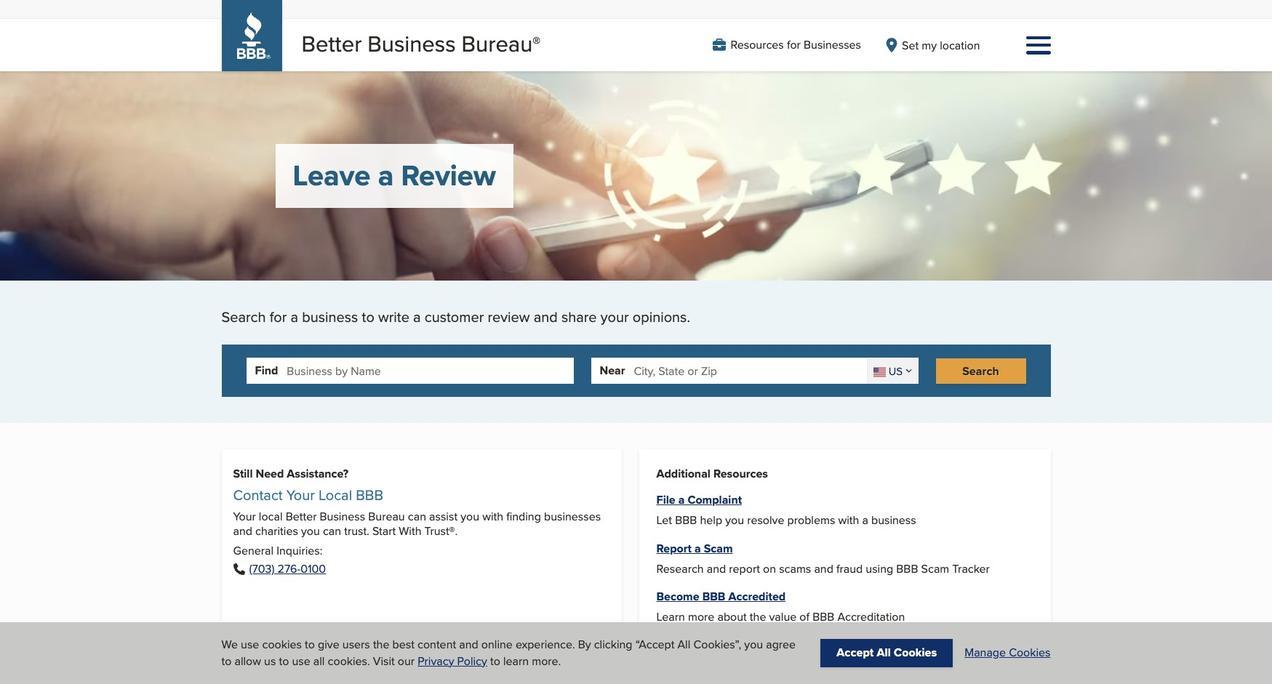 Task type: describe. For each thing, give the bounding box(es) containing it.
start
[[372, 523, 396, 539]]

contact
[[233, 485, 283, 506]]

0 vertical spatial resources
[[731, 36, 784, 53]]

and inside still need assistance? contact your local bbb your local better business bureau can assist you with finding businesses and charities you can trust. start with trust®.
[[233, 523, 252, 539]]

we use cookies to give users the best content and online experience. by clicking "accept all cookies", you agree to allow us to use all cookies. visit our
[[221, 637, 796, 670]]

experience.
[[516, 637, 575, 653]]

accept all cookies button
[[821, 640, 953, 668]]

with inside still need assistance? contact your local bbb your local better business bureau can assist you with finding businesses and charities you can trust. start with trust®.
[[482, 509, 503, 525]]

0010-
[[297, 561, 326, 577]]

learn
[[503, 653, 529, 670]]

privacy policy to learn more.
[[418, 653, 561, 670]]

better inside still need assistance? contact your local bbb your local better business bureau can assist you with finding businesses and charities you can trust. start with trust®.
[[286, 509, 317, 525]]

accept all cookies
[[837, 645, 937, 661]]

the for value
[[750, 609, 766, 626]]

using
[[866, 561, 893, 577]]

business inside "file a complaint let bbb help you resolve problems with a business"
[[871, 512, 916, 529]]

report
[[656, 540, 692, 557]]

online
[[481, 637, 513, 653]]

"accept
[[635, 637, 675, 653]]

become bbb accredited learn more about the value of bbb accreditation
[[656, 589, 905, 626]]

manage cookies button
[[965, 645, 1051, 662]]

privacy
[[418, 653, 454, 670]]

local
[[259, 509, 283, 525]]

set
[[902, 37, 919, 53]]

report a scam research and report on scams and fraud using bbb scam tracker
[[656, 540, 990, 577]]

all inside accept all cookies 'button'
[[877, 645, 891, 661]]

file
[[656, 492, 675, 509]]

general
[[233, 542, 274, 559]]

set my location
[[902, 37, 980, 53]]

business inside still need assistance? contact your local bbb your local better business bureau can assist you with finding businesses and charities you can trust. start with trust®.
[[320, 509, 365, 525]]

by
[[578, 637, 591, 653]]

1 horizontal spatial can
[[408, 509, 426, 525]]

businesses
[[544, 509, 601, 525]]

cookies inside accept all cookies 'button'
[[894, 645, 937, 661]]

and inside we use cookies to give users the best content and online experience. by clicking "accept all cookies", you agree to allow us to use all cookies. visit our
[[459, 637, 478, 653]]

leave a review
[[293, 154, 496, 197]]

to left learn
[[490, 653, 500, 670]]

review
[[488, 306, 530, 327]]

for for resources
[[787, 36, 801, 53]]

1 vertical spatial your
[[233, 509, 256, 525]]

search button
[[936, 358, 1026, 384]]

cookies.
[[328, 653, 370, 670]]

scams
[[779, 561, 811, 577]]

general inquiries:
[[233, 542, 323, 559]]

agree
[[766, 637, 796, 653]]

672
[[277, 561, 297, 577]]

about
[[718, 609, 747, 626]]

become
[[656, 589, 699, 605]]

with inside "file a complaint let bbb help you resolve problems with a business"
[[838, 512, 859, 529]]

value
[[769, 609, 797, 626]]

®
[[533, 30, 541, 53]]

let
[[656, 512, 672, 529]]

to left write
[[362, 306, 375, 327]]

content
[[418, 637, 456, 653]]

all inside we use cookies to give users the best content and online experience. by clicking "accept all cookies", you agree to allow us to use all cookies. visit our
[[678, 637, 691, 653]]

on
[[763, 561, 776, 577]]

research
[[656, 561, 704, 577]]

share
[[561, 306, 597, 327]]

of
[[800, 609, 810, 626]]

all
[[313, 653, 325, 670]]

you right assist
[[461, 509, 479, 525]]

accreditation
[[838, 609, 905, 626]]

cookies",
[[694, 637, 741, 653]]

us
[[264, 653, 276, 670]]

1 horizontal spatial your
[[286, 485, 315, 506]]

file a complaint let bbb help you resolve problems with a business
[[656, 492, 916, 529]]

1 vertical spatial scam
[[921, 561, 949, 577]]

search for search
[[962, 363, 999, 379]]

trust.
[[344, 523, 369, 539]]

write
[[378, 306, 409, 327]]

policy
[[457, 653, 487, 670]]

US field
[[867, 358, 918, 384]]

find
[[255, 362, 278, 379]]

and left report
[[707, 561, 726, 577]]

and left fraud
[[814, 561, 833, 577]]

resources for businesses link
[[713, 36, 861, 53]]

finding
[[506, 509, 541, 525]]

charities
[[255, 523, 298, 539]]

you inside we use cookies to give users the best content and online experience. by clicking "accept all cookies", you agree to allow us to use all cookies. visit our
[[744, 637, 763, 653]]

assistance?
[[287, 466, 348, 482]]

privacy policy link
[[418, 653, 487, 670]]

to right us
[[279, 653, 289, 670]]

need
[[256, 466, 284, 482]]

cookies inside manage cookies button
[[1009, 645, 1051, 661]]

help
[[700, 512, 722, 529]]

search for search for a business to write a customer review and share your opinions.
[[221, 306, 266, 327]]

users
[[342, 637, 370, 653]]

learn
[[656, 609, 685, 626]]



Task type: locate. For each thing, give the bounding box(es) containing it.
still need assistance? contact your local bbb your local better business bureau can assist you with finding businesses and charities you can trust. start with trust®.
[[233, 466, 601, 539]]

visit
[[373, 653, 395, 670]]

resolve
[[747, 512, 784, 529]]

with right problems
[[838, 512, 859, 529]]

1 vertical spatial business
[[871, 512, 916, 529]]

we
[[221, 637, 238, 653]]

1 vertical spatial bureau
[[368, 509, 405, 525]]

search inside button
[[962, 363, 999, 379]]

additional
[[656, 466, 711, 482]]

0 vertical spatial scam
[[704, 540, 733, 557]]

bbb inside report a scam research and report on scams and fraud using bbb scam tracker
[[896, 561, 918, 577]]

1 horizontal spatial search
[[962, 363, 999, 379]]

for for search
[[270, 306, 287, 327]]

the down accredited
[[750, 609, 766, 626]]

for
[[787, 36, 801, 53], [270, 306, 287, 327]]

all right "accept at the bottom of the page
[[678, 637, 691, 653]]

the for best
[[373, 637, 389, 653]]

with
[[399, 523, 422, 539]]

allow
[[235, 653, 261, 670]]

scam down help
[[704, 540, 733, 557]]

1 horizontal spatial scam
[[921, 561, 949, 577]]

1 vertical spatial better
[[286, 509, 317, 525]]

1 vertical spatial for
[[270, 306, 287, 327]]

you right help
[[725, 512, 744, 529]]

best
[[392, 637, 415, 653]]

still
[[233, 466, 253, 482]]

my
[[922, 37, 937, 53]]

0 horizontal spatial use
[[241, 637, 259, 653]]

0 horizontal spatial your
[[233, 509, 256, 525]]

Near field
[[634, 358, 867, 384]]

1 horizontal spatial cookies
[[1009, 645, 1051, 661]]

0 horizontal spatial with
[[482, 509, 503, 525]]

business left write
[[302, 306, 358, 327]]

for up find
[[270, 306, 287, 327]]

us
[[889, 363, 903, 379]]

(307)
[[249, 561, 274, 577]]

review
[[401, 154, 496, 197]]

1 horizontal spatial all
[[877, 645, 891, 661]]

bbb up more
[[702, 589, 726, 605]]

1 horizontal spatial bureau
[[462, 28, 533, 60]]

and left share
[[534, 306, 558, 327]]

location
[[940, 37, 980, 53]]

become bbb accredited link
[[656, 589, 786, 605]]

your down assistance? at the bottom
[[286, 485, 315, 506]]

0 horizontal spatial search
[[221, 306, 266, 327]]

1 horizontal spatial with
[[838, 512, 859, 529]]

accept
[[837, 645, 874, 661]]

bbb right let
[[675, 512, 697, 529]]

additional resources
[[656, 466, 768, 482]]

you up inquiries:
[[301, 523, 320, 539]]

give
[[318, 637, 339, 653]]

a inside report a scam research and report on scams and fraud using bbb scam tracker
[[695, 540, 701, 557]]

0010-672 (307) link
[[249, 561, 326, 577]]

file a complaint link
[[656, 492, 742, 509]]

resources
[[731, 36, 784, 53], [714, 466, 768, 482]]

the
[[750, 609, 766, 626], [373, 637, 389, 653]]

search for a business to write a customer review and share your opinions.
[[221, 306, 690, 327]]

all
[[678, 637, 691, 653], [877, 645, 891, 661]]

0 horizontal spatial cookies
[[894, 645, 937, 661]]

the inside we use cookies to give users the best content and online experience. by clicking "accept all cookies", you agree to allow us to use all cookies. visit our
[[373, 637, 389, 653]]

bbb
[[356, 485, 383, 506], [675, 512, 697, 529], [896, 561, 918, 577], [702, 589, 726, 605], [813, 609, 835, 626]]

customer
[[425, 306, 484, 327]]

1 vertical spatial the
[[373, 637, 389, 653]]

1 vertical spatial resources
[[714, 466, 768, 482]]

0 horizontal spatial business
[[320, 509, 365, 525]]

for left businesses
[[787, 36, 801, 53]]

cookies
[[894, 645, 937, 661], [1009, 645, 1051, 661]]

businesses
[[804, 36, 861, 53]]

you inside "file a complaint let bbb help you resolve problems with a business"
[[725, 512, 744, 529]]

complaint
[[688, 492, 742, 509]]

resources for businesses
[[731, 36, 861, 53]]

can left 'trust.'
[[323, 523, 341, 539]]

bureau
[[462, 28, 533, 60], [368, 509, 405, 525]]

0 horizontal spatial bureau
[[368, 509, 405, 525]]

cookies
[[262, 637, 302, 653]]

and up general
[[233, 523, 252, 539]]

report a scam link
[[656, 540, 733, 557]]

search
[[221, 306, 266, 327], [962, 363, 999, 379]]

bbb inside "file a complaint let bbb help you resolve problems with a business"
[[675, 512, 697, 529]]

cookies down accreditation
[[894, 645, 937, 661]]

1 horizontal spatial the
[[750, 609, 766, 626]]

cookies right manage
[[1009, 645, 1051, 661]]

1 horizontal spatial for
[[787, 36, 801, 53]]

clicking
[[594, 637, 632, 653]]

0 horizontal spatial scam
[[704, 540, 733, 557]]

0 vertical spatial the
[[750, 609, 766, 626]]

0 horizontal spatial all
[[678, 637, 691, 653]]

Find search field
[[287, 358, 574, 384]]

business up 'using' in the bottom right of the page
[[871, 512, 916, 529]]

to left the 'allow'
[[221, 653, 232, 670]]

all right the 'accept'
[[877, 645, 891, 661]]

local
[[319, 485, 352, 506]]

manage cookies
[[965, 645, 1051, 661]]

more.
[[532, 653, 561, 670]]

0 vertical spatial better
[[302, 28, 362, 60]]

near
[[600, 362, 625, 379]]

fraud
[[836, 561, 863, 577]]

to
[[362, 306, 375, 327], [305, 637, 315, 653], [221, 653, 232, 670], [279, 653, 289, 670], [490, 653, 500, 670]]

bureau inside still need assistance? contact your local bbb your local better business bureau can assist you with finding businesses and charities you can trust. start with trust®.
[[368, 509, 405, 525]]

0 vertical spatial search
[[221, 306, 266, 327]]

0 vertical spatial for
[[787, 36, 801, 53]]

the left the best
[[373, 637, 389, 653]]

you left agree
[[744, 637, 763, 653]]

inquiries:
[[277, 542, 323, 559]]

use left all
[[292, 653, 310, 670]]

better
[[302, 28, 362, 60], [286, 509, 317, 525]]

bbb right local
[[356, 485, 383, 506]]

leave
[[293, 154, 371, 197]]

2 cookies from the left
[[1009, 645, 1051, 661]]

better business bureau ®
[[302, 28, 541, 60]]

0 horizontal spatial for
[[270, 306, 287, 327]]

bbb right of
[[813, 609, 835, 626]]

0 vertical spatial your
[[286, 485, 315, 506]]

can
[[408, 509, 426, 525], [323, 523, 341, 539]]

use right we
[[241, 637, 259, 653]]

accredited
[[729, 589, 786, 605]]

1 cookies from the left
[[894, 645, 937, 661]]

with left finding
[[482, 509, 503, 525]]

your down contact
[[233, 509, 256, 525]]

1 horizontal spatial business
[[368, 28, 456, 60]]

can left assist
[[408, 509, 426, 525]]

to left the give
[[305, 637, 315, 653]]

0 horizontal spatial the
[[373, 637, 389, 653]]

0 horizontal spatial business
[[302, 306, 358, 327]]

bbb inside still need assistance? contact your local bbb your local better business bureau can assist you with finding businesses and charities you can trust. start with trust®.
[[356, 485, 383, 506]]

0 vertical spatial bureau
[[462, 28, 533, 60]]

problems
[[787, 512, 835, 529]]

business
[[302, 306, 358, 327], [871, 512, 916, 529]]

assist
[[429, 509, 458, 525]]

0 horizontal spatial can
[[323, 523, 341, 539]]

0010-672 (307)
[[249, 561, 326, 577]]

1 horizontal spatial use
[[292, 653, 310, 670]]

you
[[461, 509, 479, 525], [725, 512, 744, 529], [301, 523, 320, 539], [744, 637, 763, 653]]

report
[[729, 561, 760, 577]]

manage
[[965, 645, 1006, 661]]

1 horizontal spatial business
[[871, 512, 916, 529]]

bbb right 'using' in the bottom right of the page
[[896, 561, 918, 577]]

our
[[398, 653, 415, 670]]

tracker
[[952, 561, 990, 577]]

0 vertical spatial business
[[368, 28, 456, 60]]

1 vertical spatial business
[[320, 509, 365, 525]]

and left the online at the bottom of page
[[459, 637, 478, 653]]

your
[[286, 485, 315, 506], [233, 509, 256, 525]]

scam left tracker
[[921, 561, 949, 577]]

a
[[378, 154, 394, 197], [291, 306, 298, 327], [413, 306, 421, 327], [678, 492, 685, 509], [862, 512, 868, 529], [695, 540, 701, 557]]

1 vertical spatial search
[[962, 363, 999, 379]]

and
[[534, 306, 558, 327], [233, 523, 252, 539], [707, 561, 726, 577], [814, 561, 833, 577], [459, 637, 478, 653]]

your
[[601, 306, 629, 327]]

0 vertical spatial business
[[302, 306, 358, 327]]

trust®.
[[425, 523, 458, 539]]

the inside become bbb accredited learn more about the value of bbb accreditation
[[750, 609, 766, 626]]



Task type: vqa. For each thing, say whether or not it's contained in the screenshot.
MGAM, Inc. image
no



